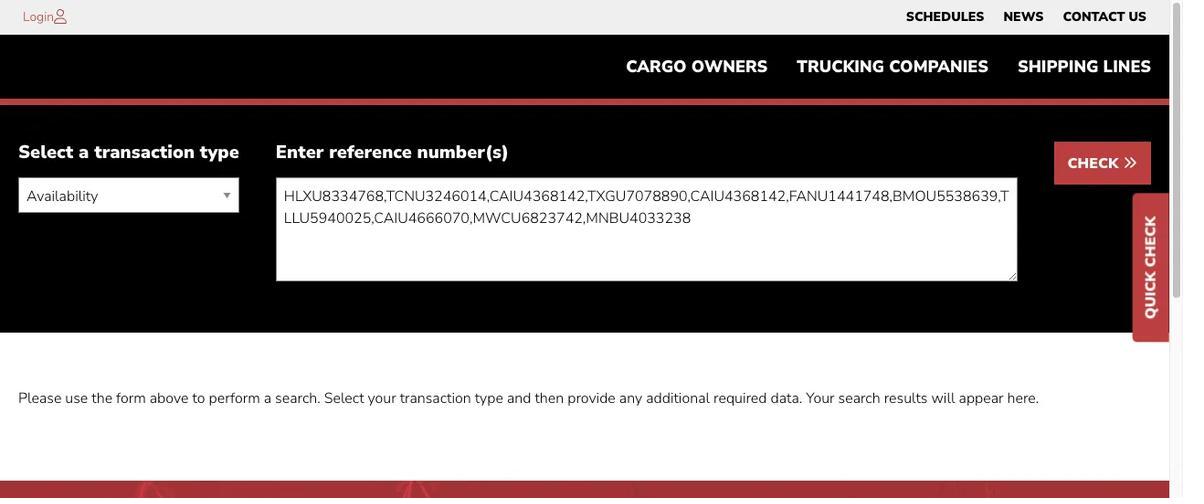 Task type: locate. For each thing, give the bounding box(es) containing it.
here.
[[1008, 389, 1039, 409]]

quick
[[1142, 271, 1162, 319]]

select a transaction type
[[18, 140, 239, 165]]

1 horizontal spatial check
[[1142, 216, 1162, 267]]

1 horizontal spatial transaction
[[400, 389, 471, 409]]

1 vertical spatial type
[[475, 389, 504, 409]]

menu bar down schedules link on the right top
[[612, 48, 1166, 85]]

login
[[23, 8, 54, 26]]

results
[[884, 389, 928, 409]]

check
[[1068, 154, 1123, 174], [1142, 216, 1162, 267]]

0 vertical spatial check
[[1068, 154, 1123, 174]]

select
[[18, 140, 73, 165], [324, 389, 364, 409]]

trucking companies
[[797, 56, 989, 78]]

1 vertical spatial a
[[264, 389, 272, 409]]

type
[[200, 140, 239, 165], [475, 389, 504, 409]]

perform
[[209, 389, 260, 409]]

a
[[79, 140, 89, 165], [264, 389, 272, 409]]

angle double right image
[[1123, 156, 1138, 170]]

please use the form above to perform a search. select your transaction type and then provide any additional required data. your search results will appear here.
[[18, 389, 1039, 409]]

schedules link
[[906, 5, 985, 30]]

transaction
[[94, 140, 195, 165], [400, 389, 471, 409]]

menu bar up shipping at the right of page
[[897, 5, 1157, 30]]

news link
[[1004, 5, 1044, 30]]

1 horizontal spatial select
[[324, 389, 364, 409]]

required
[[714, 389, 767, 409]]

1 vertical spatial check
[[1142, 216, 1162, 267]]

0 vertical spatial transaction
[[94, 140, 195, 165]]

type left and
[[475, 389, 504, 409]]

0 horizontal spatial check
[[1068, 154, 1123, 174]]

menu bar containing schedules
[[897, 5, 1157, 30]]

quick check
[[1142, 216, 1162, 319]]

footer
[[0, 481, 1170, 498]]

owners
[[692, 56, 768, 78]]

data.
[[771, 389, 803, 409]]

1 vertical spatial transaction
[[400, 389, 471, 409]]

1 vertical spatial menu bar
[[612, 48, 1166, 85]]

trucking
[[797, 56, 885, 78]]

0 vertical spatial a
[[79, 140, 89, 165]]

provide
[[568, 389, 616, 409]]

0 horizontal spatial select
[[18, 140, 73, 165]]

contact us link
[[1063, 5, 1147, 30]]

type left enter
[[200, 140, 239, 165]]

cargo
[[626, 56, 687, 78]]

form
[[116, 389, 146, 409]]

0 vertical spatial menu bar
[[897, 5, 1157, 30]]

contact us
[[1063, 8, 1147, 26]]

contact
[[1063, 8, 1125, 26]]

please
[[18, 389, 62, 409]]

0 horizontal spatial type
[[200, 140, 239, 165]]

reference
[[329, 140, 412, 165]]

menu bar
[[897, 5, 1157, 30], [612, 48, 1166, 85]]

then
[[535, 389, 564, 409]]



Task type: vqa. For each thing, say whether or not it's contained in the screenshot.
Trucking Companies
yes



Task type: describe. For each thing, give the bounding box(es) containing it.
and
[[507, 389, 531, 409]]

quick check link
[[1133, 193, 1170, 342]]

shipping lines
[[1018, 56, 1152, 78]]

to
[[192, 389, 205, 409]]

cargo owners
[[626, 56, 768, 78]]

additional
[[646, 389, 710, 409]]

number(s)
[[417, 140, 509, 165]]

user image
[[54, 9, 67, 24]]

news
[[1004, 8, 1044, 26]]

shipping
[[1018, 56, 1099, 78]]

0 horizontal spatial transaction
[[94, 140, 195, 165]]

0 vertical spatial select
[[18, 140, 73, 165]]

search
[[839, 389, 881, 409]]

0 horizontal spatial a
[[79, 140, 89, 165]]

your
[[368, 389, 396, 409]]

above
[[150, 389, 189, 409]]

login link
[[23, 8, 54, 26]]

companies
[[889, 56, 989, 78]]

will
[[932, 389, 956, 409]]

0 vertical spatial type
[[200, 140, 239, 165]]

search.
[[275, 389, 321, 409]]

enter reference number(s)
[[276, 140, 509, 165]]

1 horizontal spatial type
[[475, 389, 504, 409]]

appear
[[959, 389, 1004, 409]]

menu bar containing cargo owners
[[612, 48, 1166, 85]]

the
[[92, 389, 112, 409]]

check inside button
[[1068, 154, 1123, 174]]

1 horizontal spatial a
[[264, 389, 272, 409]]

cargo owners link
[[612, 48, 783, 85]]

Enter reference number(s) text field
[[276, 178, 1018, 282]]

trucking companies link
[[783, 48, 1003, 85]]

lines
[[1104, 56, 1152, 78]]

enter
[[276, 140, 324, 165]]

any
[[619, 389, 643, 409]]

your
[[806, 389, 835, 409]]

shipping lines link
[[1003, 48, 1166, 85]]

us
[[1129, 8, 1147, 26]]

check button
[[1054, 142, 1152, 185]]

use
[[65, 389, 88, 409]]

schedules
[[906, 8, 985, 26]]

1 vertical spatial select
[[324, 389, 364, 409]]



